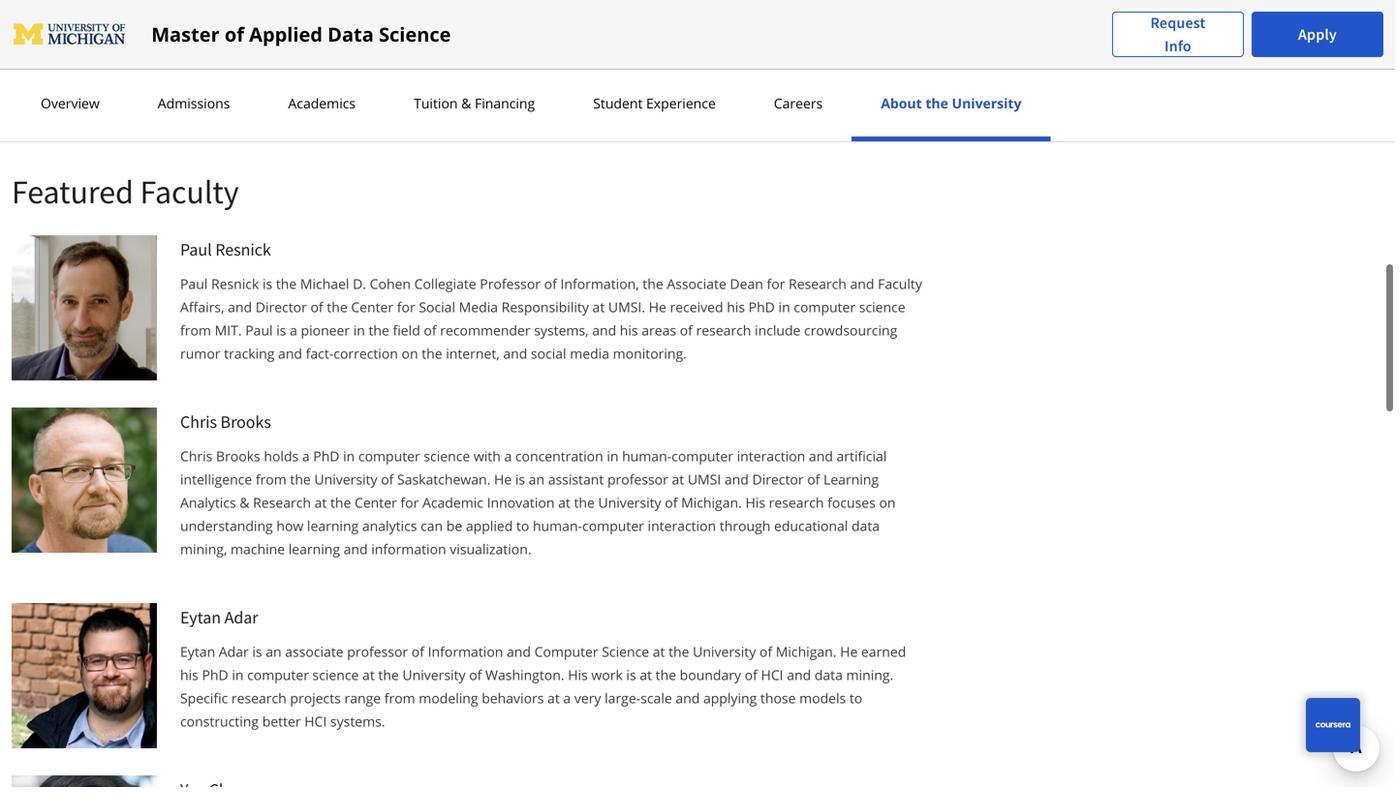 Task type: describe. For each thing, give the bounding box(es) containing it.
saskatchewan.
[[397, 471, 491, 489]]

holds
[[264, 447, 299, 466]]

in right 'holds'
[[343, 447, 355, 466]]

and up 'washington.' at the left bottom of the page
[[507, 643, 531, 661]]

eytan for eytan adar is an associate professor of information and computer science at the university of michigan. he earned his phd in computer science at the university of washington. his work is at the boundary of hci and data mining. specific research projects range from modeling behaviors at a very large-scale and applying those models to constructing better hci systems.
[[180, 643, 215, 661]]

and down analytics
[[344, 540, 368, 559]]

applied
[[249, 21, 323, 47]]

2 horizontal spatial his
[[727, 298, 745, 316]]

michigan. inside eytan adar is an associate professor of information and computer science at the university of michigan. he earned his phd in computer science at the university of washington. his work is at the boundary of hci and data mining. specific research projects range from modeling behaviors at a very large-scale and applying those models to constructing better hci systems.
[[776, 643, 837, 661]]

educational
[[774, 517, 848, 535]]

very
[[575, 690, 601, 708]]

research inside chris brooks holds a phd in computer science with a concentration in human-computer interaction and artificial intelligence from the university of saskatchewan. he is an assistant professor at umsi and director of learning analytics & research at the center for academic innovation at the university of michigan. his research focuses on understanding how learning analytics can be applied to human-computer interaction through educational data mining, machine learning and information visualization.
[[769, 494, 824, 512]]

university down assistant
[[598, 494, 662, 512]]

large-
[[605, 690, 641, 708]]

0 horizontal spatial interaction
[[648, 517, 716, 535]]

tuition & financing link
[[408, 94, 541, 112]]

rumor
[[180, 345, 220, 363]]

tuition
[[414, 94, 458, 112]]

faculty inside "paul resnick is the michael d. cohen collegiate professor of information, the associate dean for research and faculty affairs, and director of the center for social media responsibility at umsi.  he received his phd in computer science from mit. paul is a pioneer in the field of recommender systems, and his areas of research include crowdsourcing rumor tracking and fact-correction on the internet, and social media monitoring."
[[878, 275, 923, 293]]

financing
[[475, 94, 535, 112]]

eytan for eytan adar
[[180, 607, 221, 629]]

and up crowdsourcing
[[850, 275, 875, 293]]

mining.
[[847, 666, 894, 685]]

university of michigan image
[[12, 19, 128, 50]]

information,
[[561, 275, 639, 293]]

paul resnick is the michael d. cohen collegiate professor of information, the associate dean for research and faculty affairs, and director of the center for social media responsibility at umsi.  he received his phd in computer science from mit. paul is a pioneer in the field of recommender systems, and his areas of research include crowdsourcing rumor tracking and fact-correction on the internet, and social media monitoring.
[[180, 275, 923, 363]]

0 horizontal spatial hci
[[305, 713, 327, 731]]

to inside chris brooks holds a phd in computer science with a concentration in human-computer interaction and artificial intelligence from the university of saskatchewan. he is an assistant professor at umsi and director of learning analytics & research at the center for academic innovation at the university of michigan. his research focuses on understanding how learning analytics can be applied to human-computer interaction through educational data mining, machine learning and information visualization.
[[517, 517, 529, 535]]

pioneer
[[301, 321, 350, 340]]

computer inside eytan adar is an associate professor of information and computer science at the university of michigan. he earned his phd in computer science at the university of washington. his work is at the boundary of hci and data mining. specific research projects range from modeling behaviors at a very large-scale and applying those models to constructing better hci systems.
[[247, 666, 309, 685]]

admissions link
[[152, 94, 236, 112]]

systems.
[[330, 713, 385, 731]]

and up mit.
[[228, 298, 252, 316]]

information
[[428, 643, 503, 661]]

in right concentration
[[607, 447, 619, 466]]

with
[[474, 447, 501, 466]]

assistant
[[548, 471, 604, 489]]

director inside "paul resnick is the michael d. cohen collegiate professor of information, the associate dean for research and faculty affairs, and director of the center for social media responsibility at umsi.  he received his phd in computer science from mit. paul is a pioneer in the field of recommender systems, and his areas of research include crowdsourcing rumor tracking and fact-correction on the internet, and social media monitoring."
[[256, 298, 307, 316]]

better
[[262, 713, 301, 731]]

and up media
[[592, 321, 617, 340]]

applying
[[704, 690, 757, 708]]

range
[[345, 690, 381, 708]]

and up learning
[[809, 447, 833, 466]]

d.
[[353, 275, 366, 293]]

umsi.
[[609, 298, 646, 316]]

dean
[[730, 275, 764, 293]]

0 vertical spatial faculty
[[140, 171, 239, 213]]

specific
[[180, 690, 228, 708]]

michael
[[300, 275, 349, 293]]

is down paul resnick
[[263, 275, 273, 293]]

science inside eytan adar is an associate professor of information and computer science at the university of michigan. he earned his phd in computer science at the university of washington. his work is at the boundary of hci and data mining. specific research projects range from modeling behaviors at a very large-scale and applying those models to constructing better hci systems.
[[313, 666, 359, 685]]

data inside chris brooks holds a phd in computer science with a concentration in human-computer interaction and artificial intelligence from the university of saskatchewan. he is an assistant professor at umsi and director of learning analytics & research at the center for academic innovation at the university of michigan. his research focuses on understanding how learning analytics can be applied to human-computer interaction through educational data mining, machine learning and information visualization.
[[852, 517, 880, 535]]

visualization.
[[450, 540, 532, 559]]

phd inside eytan adar is an associate professor of information and computer science at the university of michigan. he earned his phd in computer science at the university of washington. his work is at the boundary of hci and data mining. specific research projects range from modeling behaviors at a very large-scale and applying those models to constructing better hci systems.
[[202, 666, 228, 685]]

he inside chris brooks holds a phd in computer science with a concentration in human-computer interaction and artificial intelligence from the university of saskatchewan. he is an assistant professor at umsi and director of learning analytics & research at the center for academic innovation at the university of michigan. his research focuses on understanding how learning analytics can be applied to human-computer interaction through educational data mining, machine learning and information visualization.
[[494, 471, 512, 489]]

learning
[[824, 471, 879, 489]]

recommender
[[440, 321, 531, 340]]

professor
[[480, 275, 541, 293]]

data
[[328, 21, 374, 47]]

tracking
[[224, 345, 275, 363]]

brooks for chris brooks
[[221, 411, 271, 433]]

washington.
[[486, 666, 565, 685]]

adar for eytan adar
[[224, 607, 258, 629]]

affairs,
[[180, 298, 224, 316]]

eytan adar image
[[12, 604, 157, 749]]

0 vertical spatial interaction
[[737, 447, 806, 466]]

science inside chris brooks holds a phd in computer science with a concentration in human-computer interaction and artificial intelligence from the university of saskatchewan. he is an assistant professor at umsi and director of learning analytics & research at the center for academic innovation at the university of michigan. his research focuses on understanding how learning analytics can be applied to human-computer interaction through educational data mining, machine learning and information visualization.
[[424, 447, 470, 466]]

1 horizontal spatial his
[[620, 321, 638, 340]]

experience
[[646, 94, 716, 112]]

boundary
[[680, 666, 741, 685]]

understanding
[[180, 517, 273, 535]]

a right with
[[504, 447, 512, 466]]

paul resnick image
[[12, 236, 157, 381]]

brooks for chris brooks holds a phd in computer science with a concentration in human-computer interaction and artificial intelligence from the university of saskatchewan. he is an assistant professor at umsi and director of learning analytics & research at the center for academic innovation at the university of michigan. his research focuses on understanding how learning analytics can be applied to human-computer interaction through educational data mining, machine learning and information visualization.
[[216, 447, 260, 466]]

projects
[[290, 690, 341, 708]]

analytics
[[180, 494, 236, 512]]

and right umsi
[[725, 471, 749, 489]]

those
[[761, 690, 796, 708]]

mining,
[[180, 540, 227, 559]]

earned
[[862, 643, 906, 661]]

adar for eytan adar is an associate professor of information and computer science at the university of michigan. he earned his phd in computer science at the university of washington. his work is at the boundary of hci and data mining. specific research projects range from modeling behaviors at a very large-scale and applying those models to constructing better hci systems.
[[219, 643, 249, 661]]

umsi
[[688, 471, 721, 489]]

associate
[[285, 643, 344, 661]]

is down 'eytan adar'
[[252, 643, 262, 661]]

collegiate
[[414, 275, 476, 293]]

applied
[[466, 517, 513, 535]]

include
[[755, 321, 801, 340]]

paul resnick
[[180, 239, 271, 261]]

from inside chris brooks holds a phd in computer science with a concentration in human-computer interaction and artificial intelligence from the university of saskatchewan. he is an assistant professor at umsi and director of learning analytics & research at the center for academic innovation at the university of michigan. his research focuses on understanding how learning analytics can be applied to human-computer interaction through educational data mining, machine learning and information visualization.
[[256, 471, 287, 489]]

2 vertical spatial paul
[[245, 321, 273, 340]]

internet,
[[446, 345, 500, 363]]

computer
[[535, 643, 599, 661]]

chris brooks holds a phd in computer science with a concentration in human-computer interaction and artificial intelligence from the university of saskatchewan. he is an assistant professor at umsi and director of learning analytics & research at the center for academic innovation at the university of michigan. his research focuses on understanding how learning analytics can be applied to human-computer interaction through educational data mining, machine learning and information visualization.
[[180, 447, 896, 559]]

media
[[570, 345, 610, 363]]

artificial
[[837, 447, 887, 466]]

for inside chris brooks holds a phd in computer science with a concentration in human-computer interaction and artificial intelligence from the university of saskatchewan. he is an assistant professor at umsi and director of learning analytics & research at the center for academic innovation at the university of michigan. his research focuses on understanding how learning analytics can be applied to human-computer interaction through educational data mining, machine learning and information visualization.
[[401, 494, 419, 512]]

can
[[421, 517, 443, 535]]

0 vertical spatial science
[[379, 21, 451, 47]]

paul for paul resnick is the michael d. cohen collegiate professor of information, the associate dean for research and faculty affairs, and director of the center for social media responsibility at umsi.  he received his phd in computer science from mit. paul is a pioneer in the field of recommender systems, and his areas of research include crowdsourcing rumor tracking and fact-correction on the internet, and social media monitoring.
[[180, 275, 208, 293]]

0 vertical spatial human-
[[622, 447, 672, 466]]

university up boundary
[[693, 643, 756, 661]]

overview link
[[35, 94, 105, 112]]

student experience
[[593, 94, 716, 112]]

yan chen image
[[12, 776, 157, 788]]

resnick for paul resnick
[[215, 239, 271, 261]]

is left pioneer
[[276, 321, 286, 340]]

overview
[[41, 94, 100, 112]]

request info
[[1151, 13, 1206, 56]]

professor inside chris brooks holds a phd in computer science with a concentration in human-computer interaction and artificial intelligence from the university of saskatchewan. he is an assistant professor at umsi and director of learning analytics & research at the center for academic innovation at the university of michigan. his research focuses on understanding how learning analytics can be applied to human-computer interaction through educational data mining, machine learning and information visualization.
[[608, 471, 669, 489]]

0 vertical spatial learning
[[307, 517, 359, 535]]

university up modeling
[[403, 666, 466, 685]]

analytics
[[362, 517, 417, 535]]

student
[[593, 94, 643, 112]]

request info button
[[1113, 11, 1244, 58]]

science inside eytan adar is an associate professor of information and computer science at the university of michigan. he earned his phd in computer science at the university of washington. his work is at the boundary of hci and data mining. specific research projects range from modeling behaviors at a very large-scale and applying those models to constructing better hci systems.
[[602, 643, 649, 661]]

info
[[1165, 36, 1192, 56]]

his inside chris brooks holds a phd in computer science with a concentration in human-computer interaction and artificial intelligence from the university of saskatchewan. he is an assistant professor at umsi and director of learning analytics & research at the center for academic innovation at the university of michigan. his research focuses on understanding how learning analytics can be applied to human-computer interaction through educational data mining, machine learning and information visualization.
[[746, 494, 766, 512]]

his inside eytan adar is an associate professor of information and computer science at the university of michigan. he earned his phd in computer science at the university of washington. his work is at the boundary of hci and data mining. specific research projects range from modeling behaviors at a very large-scale and applying those models to constructing better hci systems.
[[180, 666, 199, 685]]

and right scale
[[676, 690, 700, 708]]

academic
[[423, 494, 484, 512]]

0 horizontal spatial human-
[[533, 517, 583, 535]]

concentration
[[515, 447, 603, 466]]

and left "social"
[[503, 345, 528, 363]]

social
[[531, 345, 567, 363]]

innovation
[[487, 494, 555, 512]]

is right work
[[627, 666, 636, 685]]

admissions
[[158, 94, 230, 112]]

crowdsourcing
[[804, 321, 898, 340]]



Task type: locate. For each thing, give the bounding box(es) containing it.
mit.
[[215, 321, 242, 340]]

brooks up intelligence
[[216, 447, 260, 466]]

research inside chris brooks holds a phd in computer science with a concentration in human-computer interaction and artificial intelligence from the university of saskatchewan. he is an assistant professor at umsi and director of learning analytics & research at the center for academic innovation at the university of michigan. his research focuses on understanding how learning analytics can be applied to human-computer interaction through educational data mining, machine learning and information visualization.
[[253, 494, 311, 512]]

he
[[649, 298, 667, 316], [494, 471, 512, 489], [840, 643, 858, 661]]

associate
[[667, 275, 727, 293]]

university up analytics
[[314, 471, 378, 489]]

about the university
[[881, 94, 1022, 112]]

1 horizontal spatial michigan.
[[776, 643, 837, 661]]

2 vertical spatial for
[[401, 494, 419, 512]]

academics
[[288, 94, 356, 112]]

phd up specific
[[202, 666, 228, 685]]

research down received
[[696, 321, 752, 340]]

michigan. inside chris brooks holds a phd in computer science with a concentration in human-computer interaction and artificial intelligence from the university of saskatchewan. he is an assistant professor at umsi and director of learning analytics & research at the center for academic innovation at the university of michigan. his research focuses on understanding how learning analytics can be applied to human-computer interaction through educational data mining, machine learning and information visualization.
[[681, 494, 742, 512]]

and left the fact-
[[278, 345, 302, 363]]

science inside "paul resnick is the michael d. cohen collegiate professor of information, the associate dean for research and faculty affairs, and director of the center for social media responsibility at umsi.  he received his phd in computer science from mit. paul is a pioneer in the field of recommender systems, and his areas of research include crowdsourcing rumor tracking and fact-correction on the internet, and social media monitoring."
[[859, 298, 906, 316]]

1 chris from the top
[[180, 411, 217, 433]]

1 horizontal spatial human-
[[622, 447, 672, 466]]

0 vertical spatial research
[[696, 321, 752, 340]]

1 vertical spatial interaction
[[648, 517, 716, 535]]

research inside eytan adar is an associate professor of information and computer science at the university of michigan. he earned his phd in computer science at the university of washington. his work is at the boundary of hci and data mining. specific research projects range from modeling behaviors at a very large-scale and applying those models to constructing better hci systems.
[[232, 690, 287, 708]]

to down 'innovation'
[[517, 517, 529, 535]]

1 vertical spatial hci
[[305, 713, 327, 731]]

is inside chris brooks holds a phd in computer science with a concentration in human-computer interaction and artificial intelligence from the university of saskatchewan. he is an assistant professor at umsi and director of learning analytics & research at the center for academic innovation at the university of michigan. his research focuses on understanding how learning analytics can be applied to human-computer interaction through educational data mining, machine learning and information visualization.
[[515, 471, 525, 489]]

the
[[926, 94, 949, 112], [276, 275, 297, 293], [643, 275, 664, 293], [327, 298, 348, 316], [369, 321, 389, 340], [422, 345, 443, 363], [290, 471, 311, 489], [330, 494, 351, 512], [574, 494, 595, 512], [669, 643, 690, 661], [378, 666, 399, 685], [656, 666, 677, 685]]

0 horizontal spatial professor
[[347, 643, 408, 661]]

careers link
[[768, 94, 829, 112]]

1 vertical spatial learning
[[289, 540, 340, 559]]

director down michael
[[256, 298, 307, 316]]

0 vertical spatial eytan
[[180, 607, 221, 629]]

1 vertical spatial on
[[879, 494, 896, 512]]

computer down associate
[[247, 666, 309, 685]]

hci
[[761, 666, 784, 685], [305, 713, 327, 731]]

0 horizontal spatial from
[[180, 321, 211, 340]]

computer up umsi
[[672, 447, 734, 466]]

science up saskatchewan.
[[424, 447, 470, 466]]

1 vertical spatial faculty
[[878, 275, 923, 293]]

1 vertical spatial his
[[620, 321, 638, 340]]

chris for chris brooks holds a phd in computer science with a concentration in human-computer interaction and artificial intelligence from the university of saskatchewan. he is an assistant professor at umsi and director of learning analytics & research at the center for academic innovation at the university of michigan. his research focuses on understanding how learning analytics can be applied to human-computer interaction through educational data mining, machine learning and information visualization.
[[180, 447, 213, 466]]

adar down "machine"
[[224, 607, 258, 629]]

from inside "paul resnick is the michael d. cohen collegiate professor of information, the associate dean for research and faculty affairs, and director of the center for social media responsibility at umsi.  he received his phd in computer science from mit. paul is a pioneer in the field of recommender systems, and his areas of research include crowdsourcing rumor tracking and fact-correction on the internet, and social media monitoring."
[[180, 321, 211, 340]]

0 vertical spatial adar
[[224, 607, 258, 629]]

1 horizontal spatial professor
[[608, 471, 669, 489]]

through
[[720, 517, 771, 535]]

1 horizontal spatial from
[[256, 471, 287, 489]]

0 vertical spatial research
[[789, 275, 847, 293]]

michigan. down umsi
[[681, 494, 742, 512]]

is up 'innovation'
[[515, 471, 525, 489]]

0 vertical spatial professor
[[608, 471, 669, 489]]

interaction up through
[[737, 447, 806, 466]]

interaction
[[737, 447, 806, 466], [648, 517, 716, 535]]

an inside eytan adar is an associate professor of information and computer science at the university of michigan. he earned his phd in computer science at the university of washington. his work is at the boundary of hci and data mining. specific research projects range from modeling behaviors at a very large-scale and applying those models to constructing better hci systems.
[[266, 643, 282, 661]]

for up field
[[397, 298, 415, 316]]

0 vertical spatial he
[[649, 298, 667, 316]]

0 horizontal spatial phd
[[202, 666, 228, 685]]

master
[[151, 21, 220, 47]]

1 vertical spatial michigan.
[[776, 643, 837, 661]]

data inside eytan adar is an associate professor of information and computer science at the university of michigan. he earned his phd in computer science at the university of washington. his work is at the boundary of hci and data mining. specific research projects range from modeling behaviors at a very large-scale and applying those models to constructing better hci systems.
[[815, 666, 843, 685]]

in inside eytan adar is an associate professor of information and computer science at the university of michigan. he earned his phd in computer science at the university of washington. his work is at the boundary of hci and data mining. specific research projects range from modeling behaviors at a very large-scale and applying those models to constructing better hci systems.
[[232, 666, 244, 685]]

0 vertical spatial chris
[[180, 411, 217, 433]]

director inside chris brooks holds a phd in computer science with a concentration in human-computer interaction and artificial intelligence from the university of saskatchewan. he is an assistant professor at umsi and director of learning analytics & research at the center for academic innovation at the university of michigan. his research focuses on understanding how learning analytics can be applied to human-computer interaction through educational data mining, machine learning and information visualization.
[[753, 471, 804, 489]]

1 horizontal spatial science
[[602, 643, 649, 661]]

0 vertical spatial director
[[256, 298, 307, 316]]

resnick
[[215, 239, 271, 261], [211, 275, 259, 293]]

0 vertical spatial &
[[461, 94, 471, 112]]

in up "include"
[[779, 298, 791, 316]]

chris brooks image
[[12, 408, 157, 553]]

areas
[[642, 321, 677, 340]]

media
[[459, 298, 498, 316]]

1 horizontal spatial science
[[424, 447, 470, 466]]

eytan down 'eytan adar'
[[180, 643, 215, 661]]

interaction down umsi
[[648, 517, 716, 535]]

0 vertical spatial for
[[767, 275, 785, 293]]

0 horizontal spatial his
[[568, 666, 588, 685]]

0 horizontal spatial data
[[815, 666, 843, 685]]

phd inside chris brooks holds a phd in computer science with a concentration in human-computer interaction and artificial intelligence from the university of saskatchewan. he is an assistant professor at umsi and director of learning analytics & research at the center for academic innovation at the university of michigan. his research focuses on understanding how learning analytics can be applied to human-computer interaction through educational data mining, machine learning and information visualization.
[[313, 447, 340, 466]]

1 horizontal spatial &
[[461, 94, 471, 112]]

eytan down mining,
[[180, 607, 221, 629]]

1 horizontal spatial an
[[529, 471, 545, 489]]

faculty up crowdsourcing
[[878, 275, 923, 293]]

about
[[881, 94, 922, 112]]

brooks inside chris brooks holds a phd in computer science with a concentration in human-computer interaction and artificial intelligence from the university of saskatchewan. he is an assistant professor at umsi and director of learning analytics & research at the center for academic innovation at the university of michigan. his research focuses on understanding how learning analytics can be applied to human-computer interaction through educational data mining, machine learning and information visualization.
[[216, 447, 260, 466]]

learning right how
[[307, 517, 359, 535]]

machine
[[231, 540, 285, 559]]

0 vertical spatial data
[[852, 517, 880, 535]]

behaviors
[[482, 690, 544, 708]]

0 horizontal spatial &
[[240, 494, 250, 512]]

0 vertical spatial michigan.
[[681, 494, 742, 512]]

research up crowdsourcing
[[789, 275, 847, 293]]

0 horizontal spatial faculty
[[140, 171, 239, 213]]

student experience link
[[588, 94, 722, 112]]

data
[[852, 517, 880, 535], [815, 666, 843, 685]]

1 vertical spatial research
[[253, 494, 311, 512]]

human- right concentration
[[622, 447, 672, 466]]

he up the mining.
[[840, 643, 858, 661]]

0 vertical spatial from
[[180, 321, 211, 340]]

research inside "paul resnick is the michael d. cohen collegiate professor of information, the associate dean for research and faculty affairs, and director of the center for social media responsibility at umsi.  he received his phd in computer science from mit. paul is a pioneer in the field of recommender systems, and his areas of research include crowdsourcing rumor tracking and fact-correction on the internet, and social media monitoring."
[[696, 321, 752, 340]]

from down 'holds'
[[256, 471, 287, 489]]

research up how
[[253, 494, 311, 512]]

received
[[670, 298, 724, 316]]

center up analytics
[[355, 494, 397, 512]]

from up rumor
[[180, 321, 211, 340]]

brooks
[[221, 411, 271, 433], [216, 447, 260, 466]]

1 vertical spatial phd
[[313, 447, 340, 466]]

his down dean in the top of the page
[[727, 298, 745, 316]]

2 vertical spatial science
[[313, 666, 359, 685]]

1 vertical spatial his
[[568, 666, 588, 685]]

0 vertical spatial science
[[859, 298, 906, 316]]

0 horizontal spatial an
[[266, 643, 282, 661]]

his
[[746, 494, 766, 512], [568, 666, 588, 685]]

modeling
[[419, 690, 478, 708]]

0 horizontal spatial michigan.
[[681, 494, 742, 512]]

faculty up paul resnick
[[140, 171, 239, 213]]

focuses
[[828, 494, 876, 512]]

his inside eytan adar is an associate professor of information and computer science at the university of michigan. he earned his phd in computer science at the university of washington. his work is at the boundary of hci and data mining. specific research projects range from modeling behaviors at a very large-scale and applying those models to constructing better hci systems.
[[568, 666, 588, 685]]

michigan.
[[681, 494, 742, 512], [776, 643, 837, 661]]

1 vertical spatial paul
[[180, 275, 208, 293]]

master of applied data science
[[151, 21, 451, 47]]

1 vertical spatial an
[[266, 643, 282, 661]]

1 vertical spatial adar
[[219, 643, 249, 661]]

at
[[593, 298, 605, 316], [672, 471, 684, 489], [315, 494, 327, 512], [558, 494, 571, 512], [653, 643, 665, 661], [363, 666, 375, 685], [640, 666, 652, 685], [548, 690, 560, 708]]

1 horizontal spatial phd
[[313, 447, 340, 466]]

monitoring.
[[613, 345, 687, 363]]

an inside chris brooks holds a phd in computer science with a concentration in human-computer interaction and artificial intelligence from the university of saskatchewan. he is an assistant professor at umsi and director of learning analytics & research at the center for academic innovation at the university of michigan. his research focuses on understanding how learning analytics can be applied to human-computer interaction through educational data mining, machine learning and information visualization.
[[529, 471, 545, 489]]

research up educational on the right
[[769, 494, 824, 512]]

resnick inside "paul resnick is the michael d. cohen collegiate professor of information, the associate dean for research and faculty affairs, and director of the center for social media responsibility at umsi.  he received his phd in computer science from mit. paul is a pioneer in the field of recommender systems, and his areas of research include crowdsourcing rumor tracking and fact-correction on the internet, and social media monitoring."
[[211, 275, 259, 293]]

tuition & financing
[[414, 94, 535, 112]]

responsibility
[[502, 298, 589, 316]]

phd down dean in the top of the page
[[749, 298, 775, 316]]

computer up crowdsourcing
[[794, 298, 856, 316]]

how
[[277, 517, 304, 535]]

cohen
[[370, 275, 411, 293]]

and up those
[[787, 666, 811, 685]]

2 vertical spatial his
[[180, 666, 199, 685]]

academics link
[[282, 94, 362, 112]]

data up models
[[815, 666, 843, 685]]

0 horizontal spatial research
[[253, 494, 311, 512]]

0 vertical spatial an
[[529, 471, 545, 489]]

computer inside "paul resnick is the michael d. cohen collegiate professor of information, the associate dean for research and faculty affairs, and director of the center for social media responsibility at umsi.  he received his phd in computer science from mit. paul is a pioneer in the field of recommender systems, and his areas of research include crowdsourcing rumor tracking and fact-correction on the internet, and social media monitoring."
[[794, 298, 856, 316]]

science up work
[[602, 643, 649, 661]]

adar inside eytan adar is an associate professor of information and computer science at the university of michigan. he earned his phd in computer science at the university of washington. his work is at the boundary of hci and data mining. specific research projects range from modeling behaviors at a very large-scale and applying those models to constructing better hci systems.
[[219, 643, 249, 661]]

0 horizontal spatial on
[[402, 345, 418, 363]]

1 horizontal spatial research
[[696, 321, 752, 340]]

hci down projects
[[305, 713, 327, 731]]

on down field
[[402, 345, 418, 363]]

0 horizontal spatial science
[[313, 666, 359, 685]]

1 eytan from the top
[[180, 607, 221, 629]]

professor right assistant
[[608, 471, 669, 489]]

1 horizontal spatial research
[[789, 275, 847, 293]]

center inside "paul resnick is the michael d. cohen collegiate professor of information, the associate dean for research and faculty affairs, and director of the center for social media responsibility at umsi.  he received his phd in computer science from mit. paul is a pioneer in the field of recommender systems, and his areas of research include crowdsourcing rumor tracking and fact-correction on the internet, and social media monitoring."
[[351, 298, 394, 316]]

in
[[779, 298, 791, 316], [353, 321, 365, 340], [343, 447, 355, 466], [607, 447, 619, 466], [232, 666, 244, 685]]

an up 'innovation'
[[529, 471, 545, 489]]

1 horizontal spatial hci
[[761, 666, 784, 685]]

1 vertical spatial &
[[240, 494, 250, 512]]

at inside "paul resnick is the michael d. cohen collegiate professor of information, the associate dean for research and faculty affairs, and director of the center for social media responsibility at umsi.  he received his phd in computer science from mit. paul is a pioneer in the field of recommender systems, and his areas of research include crowdsourcing rumor tracking and fact-correction on the internet, and social media monitoring."
[[593, 298, 605, 316]]

& inside chris brooks holds a phd in computer science with a concentration in human-computer interaction and artificial intelligence from the university of saskatchewan. he is an assistant professor at umsi and director of learning analytics & research at the center for academic innovation at the university of michigan. his research focuses on understanding how learning analytics can be applied to human-computer interaction through educational data mining, machine learning and information visualization.
[[240, 494, 250, 512]]

2 horizontal spatial research
[[769, 494, 824, 512]]

on
[[402, 345, 418, 363], [879, 494, 896, 512]]

social
[[419, 298, 456, 316]]

human- down 'innovation'
[[533, 517, 583, 535]]

science up crowdsourcing
[[859, 298, 906, 316]]

he up areas
[[649, 298, 667, 316]]

field
[[393, 321, 420, 340]]

in up correction
[[353, 321, 365, 340]]

chris
[[180, 411, 217, 433], [180, 447, 213, 466]]

his up through
[[746, 494, 766, 512]]

2 vertical spatial he
[[840, 643, 858, 661]]

to down the mining.
[[850, 690, 863, 708]]

computer down assistant
[[583, 517, 644, 535]]

0 vertical spatial resnick
[[215, 239, 271, 261]]

from inside eytan adar is an associate professor of information and computer science at the university of michigan. he earned his phd in computer science at the university of washington. his work is at the boundary of hci and data mining. specific research projects range from modeling behaviors at a very large-scale and applying those models to constructing better hci systems.
[[384, 690, 415, 708]]

for up analytics
[[401, 494, 419, 512]]

2 eytan from the top
[[180, 643, 215, 661]]

resnick down paul resnick
[[211, 275, 259, 293]]

a inside "paul resnick is the michael d. cohen collegiate professor of information, the associate dean for research and faculty affairs, and director of the center for social media responsibility at umsi.  he received his phd in computer science from mit. paul is a pioneer in the field of recommender systems, and his areas of research include crowdsourcing rumor tracking and fact-correction on the internet, and social media monitoring."
[[290, 321, 297, 340]]

he inside "paul resnick is the michael d. cohen collegiate professor of information, the associate dean for research and faculty affairs, and director of the center for social media responsibility at umsi.  he received his phd in computer science from mit. paul is a pioneer in the field of recommender systems, and his areas of research include crowdsourcing rumor tracking and fact-correction on the internet, and social media monitoring."
[[649, 298, 667, 316]]

1 horizontal spatial data
[[852, 517, 880, 535]]

center inside chris brooks holds a phd in computer science with a concentration in human-computer interaction and artificial intelligence from the university of saskatchewan. he is an assistant professor at umsi and director of learning analytics & research at the center for academic innovation at the university of michigan. his research focuses on understanding how learning analytics can be applied to human-computer interaction through educational data mining, machine learning and information visualization.
[[355, 494, 397, 512]]

phd inside "paul resnick is the michael d. cohen collegiate professor of information, the associate dean for research and faculty affairs, and director of the center for social media responsibility at umsi.  he received his phd in computer science from mit. paul is a pioneer in the field of recommender systems, and his areas of research include crowdsourcing rumor tracking and fact-correction on the internet, and social media monitoring."
[[749, 298, 775, 316]]

research up better on the left bottom
[[232, 690, 287, 708]]

science
[[859, 298, 906, 316], [424, 447, 470, 466], [313, 666, 359, 685]]

chris inside chris brooks holds a phd in computer science with a concentration in human-computer interaction and artificial intelligence from the university of saskatchewan. he is an assistant professor at umsi and director of learning analytics & research at the center for academic innovation at the university of michigan. his research focuses on understanding how learning analytics can be applied to human-computer interaction through educational data mining, machine learning and information visualization.
[[180, 447, 213, 466]]

1 vertical spatial he
[[494, 471, 512, 489]]

resnick up affairs,
[[215, 239, 271, 261]]

0 horizontal spatial to
[[517, 517, 529, 535]]

0 vertical spatial hci
[[761, 666, 784, 685]]

eytan inside eytan adar is an associate professor of information and computer science at the university of michigan. he earned his phd in computer science at the university of washington. his work is at the boundary of hci and data mining. specific research projects range from modeling behaviors at a very large-scale and applying those models to constructing better hci systems.
[[180, 643, 215, 661]]

intelligence
[[180, 471, 252, 489]]

2 vertical spatial research
[[232, 690, 287, 708]]

chris for chris brooks
[[180, 411, 217, 433]]

paul for paul resnick
[[180, 239, 212, 261]]

0 vertical spatial center
[[351, 298, 394, 316]]

science up projects
[[313, 666, 359, 685]]

director up through
[[753, 471, 804, 489]]

is
[[263, 275, 273, 293], [276, 321, 286, 340], [515, 471, 525, 489], [252, 643, 262, 661], [627, 666, 636, 685]]

about the university link
[[875, 94, 1028, 112]]

fact-
[[306, 345, 334, 363]]

models
[[800, 690, 846, 708]]

research inside "paul resnick is the michael d. cohen collegiate professor of information, the associate dean for research and faculty affairs, and director of the center for social media responsibility at umsi.  he received his phd in computer science from mit. paul is a pioneer in the field of recommender systems, and his areas of research include crowdsourcing rumor tracking and fact-correction on the internet, and social media monitoring."
[[789, 275, 847, 293]]

professor
[[608, 471, 669, 489], [347, 643, 408, 661]]

2 vertical spatial from
[[384, 690, 415, 708]]

to inside eytan adar is an associate professor of information and computer science at the university of michigan. he earned his phd in computer science at the university of washington. his work is at the boundary of hci and data mining. specific research projects range from modeling behaviors at a very large-scale and applying those models to constructing better hci systems.
[[850, 690, 863, 708]]

his
[[727, 298, 745, 316], [620, 321, 638, 340], [180, 666, 199, 685]]

be
[[447, 517, 462, 535]]

0 vertical spatial his
[[746, 494, 766, 512]]

for
[[767, 275, 785, 293], [397, 298, 415, 316], [401, 494, 419, 512]]

1 vertical spatial director
[[753, 471, 804, 489]]

1 vertical spatial brooks
[[216, 447, 260, 466]]

2 horizontal spatial he
[[840, 643, 858, 661]]

director
[[256, 298, 307, 316], [753, 471, 804, 489]]

in up constructing
[[232, 666, 244, 685]]

his up specific
[[180, 666, 199, 685]]

a right 'holds'
[[302, 447, 310, 466]]

careers
[[774, 94, 823, 112]]

professor inside eytan adar is an associate professor of information and computer science at the university of michigan. he earned his phd in computer science at the university of washington. his work is at the boundary of hci and data mining. specific research projects range from modeling behaviors at a very large-scale and applying those models to constructing better hci systems.
[[347, 643, 408, 661]]

eytan adar
[[180, 607, 258, 629]]

on inside "paul resnick is the michael d. cohen collegiate professor of information, the associate dean for research and faculty affairs, and director of the center for social media responsibility at umsi.  he received his phd in computer science from mit. paul is a pioneer in the field of recommender systems, and his areas of research include crowdsourcing rumor tracking and fact-correction on the internet, and social media monitoring."
[[402, 345, 418, 363]]

information
[[371, 540, 446, 559]]

0 horizontal spatial he
[[494, 471, 512, 489]]

1 vertical spatial data
[[815, 666, 843, 685]]

1 horizontal spatial on
[[879, 494, 896, 512]]

he down with
[[494, 471, 512, 489]]

constructing
[[180, 713, 259, 731]]

2 vertical spatial phd
[[202, 666, 228, 685]]

computer up saskatchewan.
[[358, 447, 420, 466]]

a inside eytan adar is an associate professor of information and computer science at the university of michigan. he earned his phd in computer science at the university of washington. his work is at the boundary of hci and data mining. specific research projects range from modeling behaviors at a very large-scale and applying those models to constructing better hci systems.
[[563, 690, 571, 708]]

from right 'range'
[[384, 690, 415, 708]]

1 vertical spatial professor
[[347, 643, 408, 661]]

of
[[225, 21, 244, 47], [544, 275, 557, 293], [311, 298, 323, 316], [424, 321, 437, 340], [680, 321, 693, 340], [381, 471, 394, 489], [808, 471, 820, 489], [665, 494, 678, 512], [412, 643, 424, 661], [760, 643, 773, 661], [469, 666, 482, 685], [745, 666, 758, 685]]

research
[[789, 275, 847, 293], [253, 494, 311, 512]]

2 horizontal spatial science
[[859, 298, 906, 316]]

resnick for paul resnick is the michael d. cohen collegiate professor of information, the associate dean for research and faculty affairs, and director of the center for social media responsibility at umsi.  he received his phd in computer science from mit. paul is a pioneer in the field of recommender systems, and his areas of research include crowdsourcing rumor tracking and fact-correction on the internet, and social media monitoring.
[[211, 275, 259, 293]]

his down umsi.
[[620, 321, 638, 340]]

1 horizontal spatial to
[[850, 690, 863, 708]]

a left pioneer
[[290, 321, 297, 340]]

featured
[[12, 171, 134, 213]]

0 vertical spatial phd
[[749, 298, 775, 316]]

human-
[[622, 447, 672, 466], [533, 517, 583, 535]]

& up "understanding" at the left bottom of the page
[[240, 494, 250, 512]]

1 horizontal spatial interaction
[[737, 447, 806, 466]]

learning
[[307, 517, 359, 535], [289, 540, 340, 559]]

1 vertical spatial center
[[355, 494, 397, 512]]

paul
[[180, 239, 212, 261], [180, 275, 208, 293], [245, 321, 273, 340]]

university right about at the right of the page
[[952, 94, 1022, 112]]

0 vertical spatial paul
[[180, 239, 212, 261]]

apply button
[[1252, 12, 1384, 57]]

his up very
[[568, 666, 588, 685]]

0 horizontal spatial director
[[256, 298, 307, 316]]

professor up 'range'
[[347, 643, 408, 661]]

phd right 'holds'
[[313, 447, 340, 466]]

center down d.
[[351, 298, 394, 316]]

0 vertical spatial to
[[517, 517, 529, 535]]

an left associate
[[266, 643, 282, 661]]

1 horizontal spatial director
[[753, 471, 804, 489]]

learning down how
[[289, 540, 340, 559]]

2 chris from the top
[[180, 447, 213, 466]]

scale
[[641, 690, 672, 708]]

eytan adar is an associate professor of information and computer science at the university of michigan. he earned his phd in computer science at the university of washington. his work is at the boundary of hci and data mining. specific research projects range from modeling behaviors at a very large-scale and applying those models to constructing better hci systems.
[[180, 643, 906, 731]]

2 horizontal spatial phd
[[749, 298, 775, 316]]

hci up those
[[761, 666, 784, 685]]

a left very
[[563, 690, 571, 708]]

1 vertical spatial science
[[424, 447, 470, 466]]

science right data
[[379, 21, 451, 47]]

2 horizontal spatial from
[[384, 690, 415, 708]]

data down focuses
[[852, 517, 880, 535]]

0 horizontal spatial his
[[180, 666, 199, 685]]

for right dean in the top of the page
[[767, 275, 785, 293]]

&
[[461, 94, 471, 112], [240, 494, 250, 512]]

request
[[1151, 13, 1206, 32]]

faculty
[[140, 171, 239, 213], [878, 275, 923, 293]]

systems,
[[534, 321, 589, 340]]

adar down 'eytan adar'
[[219, 643, 249, 661]]

he inside eytan adar is an associate professor of information and computer science at the university of michigan. he earned his phd in computer science at the university of washington. his work is at the boundary of hci and data mining. specific research projects range from modeling behaviors at a very large-scale and applying those models to constructing better hci systems.
[[840, 643, 858, 661]]

brooks up 'holds'
[[221, 411, 271, 433]]

1 vertical spatial for
[[397, 298, 415, 316]]

on inside chris brooks holds a phd in computer science with a concentration in human-computer interaction and artificial intelligence from the university of saskatchewan. he is an assistant professor at umsi and director of learning analytics & research at the center for academic innovation at the university of michigan. his research focuses on understanding how learning analytics can be applied to human-computer interaction through educational data mining, machine learning and information visualization.
[[879, 494, 896, 512]]

on right focuses
[[879, 494, 896, 512]]

& right tuition
[[461, 94, 471, 112]]

michigan. up models
[[776, 643, 837, 661]]

a
[[290, 321, 297, 340], [302, 447, 310, 466], [504, 447, 512, 466], [563, 690, 571, 708]]

1 vertical spatial from
[[256, 471, 287, 489]]

research
[[696, 321, 752, 340], [769, 494, 824, 512], [232, 690, 287, 708]]

0 horizontal spatial science
[[379, 21, 451, 47]]

chris brooks
[[180, 411, 271, 433]]



Task type: vqa. For each thing, say whether or not it's contained in the screenshot.
CONCENTRATION
yes



